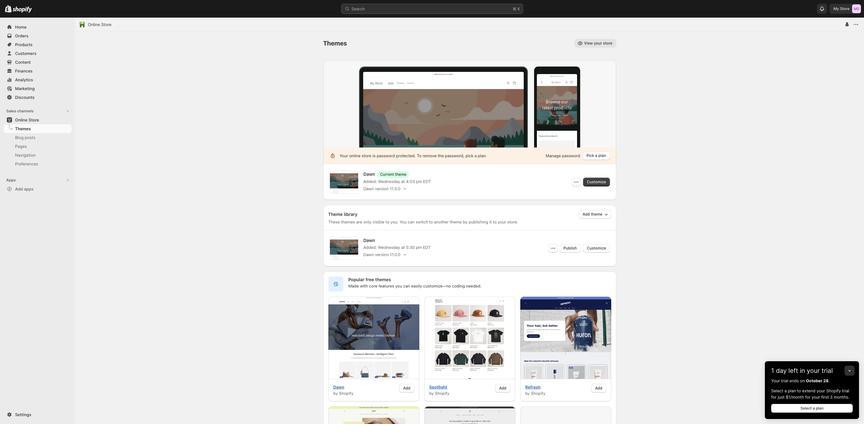 Task type: vqa. For each thing, say whether or not it's contained in the screenshot.
2nd for from left
yes



Task type: locate. For each thing, give the bounding box(es) containing it.
2 horizontal spatial store
[[841, 6, 850, 11]]

apps
[[24, 186, 34, 191]]

1 horizontal spatial trial
[[822, 367, 834, 374]]

blog posts
[[15, 135, 35, 140]]

1 horizontal spatial store
[[101, 22, 112, 27]]

a up just
[[785, 388, 787, 393]]

1 for from the left
[[772, 395, 777, 400]]

1 horizontal spatial plan
[[817, 406, 824, 411]]

28
[[824, 378, 829, 383]]

0 vertical spatial plan
[[789, 388, 797, 393]]

your up "october"
[[808, 367, 821, 374]]

a
[[785, 388, 787, 393], [813, 406, 816, 411]]

first
[[822, 395, 830, 400]]

select inside select a plan to extend your shopify trial for just $1/month for your first 3 months.
[[772, 388, 784, 393]]

for left just
[[772, 395, 777, 400]]

themes
[[15, 126, 31, 131]]

trial up 28
[[822, 367, 834, 374]]

0 horizontal spatial a
[[785, 388, 787, 393]]

online up themes on the left top of the page
[[15, 117, 28, 122]]

2 for from the left
[[806, 395, 811, 400]]

pages link
[[4, 142, 72, 151]]

⌘ k
[[513, 6, 521, 11]]

0 horizontal spatial plan
[[789, 388, 797, 393]]

1 vertical spatial select
[[801, 406, 812, 411]]

trial
[[822, 367, 834, 374], [782, 378, 789, 383], [843, 388, 850, 393]]

months.
[[834, 395, 850, 400]]

marketing
[[15, 86, 35, 91]]

apps
[[6, 178, 16, 182]]

content link
[[4, 58, 72, 67]]

0 vertical spatial your
[[808, 367, 821, 374]]

select a plan link
[[772, 404, 854, 413]]

channels
[[17, 109, 34, 113]]

store right online store icon
[[101, 22, 112, 27]]

1 horizontal spatial online
[[88, 22, 100, 27]]

your
[[772, 378, 781, 383]]

select
[[772, 388, 784, 393], [801, 406, 812, 411]]

for
[[772, 395, 777, 400], [806, 395, 811, 400]]

finances link
[[4, 67, 72, 75]]

add apps button
[[4, 185, 72, 193]]

for down extend
[[806, 395, 811, 400]]

online store right online store icon
[[88, 22, 112, 27]]

trial inside 'dropdown button'
[[822, 367, 834, 374]]

customers
[[15, 51, 36, 56]]

0 horizontal spatial trial
[[782, 378, 789, 383]]

settings link
[[4, 410, 72, 419]]

plan
[[789, 388, 797, 393], [817, 406, 824, 411]]

online store image
[[79, 21, 85, 28]]

online
[[88, 22, 100, 27], [15, 117, 28, 122]]

store
[[841, 6, 850, 11], [101, 22, 112, 27], [29, 117, 39, 122]]

select a plan
[[801, 406, 824, 411]]

preferences
[[15, 161, 38, 166]]

1 horizontal spatial select
[[801, 406, 812, 411]]

products link
[[4, 40, 72, 49]]

1 day left in your trial element
[[766, 378, 860, 419]]

online store link
[[88, 21, 112, 28], [4, 116, 72, 124]]

0 horizontal spatial online store
[[15, 117, 39, 122]]

just
[[778, 395, 785, 400]]

1 vertical spatial plan
[[817, 406, 824, 411]]

trial right your
[[782, 378, 789, 383]]

1 vertical spatial a
[[813, 406, 816, 411]]

⌘
[[513, 6, 517, 11]]

online store link down channels
[[4, 116, 72, 124]]

select down select a plan to extend your shopify trial for just $1/month for your first 3 months.
[[801, 406, 812, 411]]

a inside select a plan link
[[813, 406, 816, 411]]

1 horizontal spatial a
[[813, 406, 816, 411]]

plan for select a plan
[[817, 406, 824, 411]]

0 horizontal spatial for
[[772, 395, 777, 400]]

to
[[798, 388, 802, 393]]

1 horizontal spatial online store
[[88, 22, 112, 27]]

settings
[[15, 412, 31, 417]]

plan inside select a plan to extend your shopify trial for just $1/month for your first 3 months.
[[789, 388, 797, 393]]

0 vertical spatial trial
[[822, 367, 834, 374]]

discounts link
[[4, 93, 72, 102]]

in
[[801, 367, 806, 374]]

1 horizontal spatial online store link
[[88, 21, 112, 28]]

themes link
[[4, 124, 72, 133]]

orders
[[15, 33, 28, 38]]

0 vertical spatial store
[[841, 6, 850, 11]]

store right my
[[841, 6, 850, 11]]

select up just
[[772, 388, 784, 393]]

0 vertical spatial online
[[88, 22, 100, 27]]

1 vertical spatial online
[[15, 117, 28, 122]]

0 horizontal spatial store
[[29, 117, 39, 122]]

shopify image
[[5, 5, 12, 13], [13, 7, 32, 13]]

a inside select a plan to extend your shopify trial for just $1/month for your first 3 months.
[[785, 388, 787, 393]]

your up the first
[[817, 388, 826, 393]]

online right online store icon
[[88, 22, 100, 27]]

your left the first
[[812, 395, 821, 400]]

0 vertical spatial online store
[[88, 22, 112, 27]]

sales
[[6, 109, 16, 113]]

products
[[15, 42, 33, 47]]

1 vertical spatial online store link
[[4, 116, 72, 124]]

blog posts link
[[4, 133, 72, 142]]

1 horizontal spatial for
[[806, 395, 811, 400]]

preferences link
[[4, 159, 72, 168]]

2 horizontal spatial trial
[[843, 388, 850, 393]]

0 horizontal spatial select
[[772, 388, 784, 393]]

plan up $1/month
[[789, 388, 797, 393]]

my
[[834, 6, 840, 11]]

your
[[808, 367, 821, 374], [817, 388, 826, 393], [812, 395, 821, 400]]

2 vertical spatial trial
[[843, 388, 850, 393]]

online store down channels
[[15, 117, 39, 122]]

1 vertical spatial store
[[101, 22, 112, 27]]

0 vertical spatial select
[[772, 388, 784, 393]]

trial up months. on the bottom of page
[[843, 388, 850, 393]]

apps button
[[4, 176, 72, 185]]

0 horizontal spatial shopify image
[[5, 5, 12, 13]]

0 vertical spatial online store link
[[88, 21, 112, 28]]

store down sales channels button at the top of page
[[29, 117, 39, 122]]

a down select a plan to extend your shopify trial for just $1/month for your first 3 months.
[[813, 406, 816, 411]]

2 vertical spatial store
[[29, 117, 39, 122]]

0 vertical spatial a
[[785, 388, 787, 393]]

online store
[[88, 22, 112, 27], [15, 117, 39, 122]]

blog
[[15, 135, 24, 140]]

online store link right online store icon
[[88, 21, 112, 28]]

ends
[[790, 378, 800, 383]]

plan down the first
[[817, 406, 824, 411]]

1 vertical spatial online store
[[15, 117, 39, 122]]

finances
[[15, 68, 33, 73]]



Task type: describe. For each thing, give the bounding box(es) containing it.
left
[[789, 367, 799, 374]]

select for select a plan
[[801, 406, 812, 411]]

1 vertical spatial your
[[817, 388, 826, 393]]

1 day left in your trial
[[772, 367, 834, 374]]

home link
[[4, 23, 72, 31]]

k
[[518, 6, 521, 11]]

0 horizontal spatial online store link
[[4, 116, 72, 124]]

1 day left in your trial button
[[766, 361, 860, 374]]

sales channels button
[[4, 107, 72, 116]]

customers link
[[4, 49, 72, 58]]

my store image
[[853, 4, 862, 13]]

october
[[807, 378, 823, 383]]

a for select a plan
[[813, 406, 816, 411]]

trial inside select a plan to extend your shopify trial for just $1/month for your first 3 months.
[[843, 388, 850, 393]]

add apps
[[15, 186, 34, 191]]

search
[[352, 6, 365, 11]]

add
[[15, 186, 23, 191]]

shopify
[[827, 388, 842, 393]]

analytics
[[15, 77, 33, 82]]

analytics link
[[4, 75, 72, 84]]

day
[[777, 367, 787, 374]]

home
[[15, 24, 27, 30]]

0 horizontal spatial online
[[15, 117, 28, 122]]

1
[[772, 367, 775, 374]]

posts
[[25, 135, 35, 140]]

pages
[[15, 144, 27, 149]]

discounts
[[15, 95, 35, 100]]

.
[[829, 378, 830, 383]]

your trial ends on october 28 .
[[772, 378, 830, 383]]

select for select a plan to extend your shopify trial for just $1/month for your first 3 months.
[[772, 388, 784, 393]]

on
[[801, 378, 806, 383]]

a for select a plan to extend your shopify trial for just $1/month for your first 3 months.
[[785, 388, 787, 393]]

$1/month
[[786, 395, 805, 400]]

1 horizontal spatial shopify image
[[13, 7, 32, 13]]

navigation link
[[4, 151, 72, 159]]

1 vertical spatial trial
[[782, 378, 789, 383]]

sales channels
[[6, 109, 34, 113]]

your inside 1 day left in your trial 'dropdown button'
[[808, 367, 821, 374]]

navigation
[[15, 153, 36, 158]]

marketing link
[[4, 84, 72, 93]]

orders link
[[4, 31, 72, 40]]

3
[[831, 395, 833, 400]]

extend
[[803, 388, 816, 393]]

plan for select a plan to extend your shopify trial for just $1/month for your first 3 months.
[[789, 388, 797, 393]]

my store
[[834, 6, 850, 11]]

select a plan to extend your shopify trial for just $1/month for your first 3 months.
[[772, 388, 850, 400]]

2 vertical spatial your
[[812, 395, 821, 400]]

content
[[15, 60, 31, 65]]



